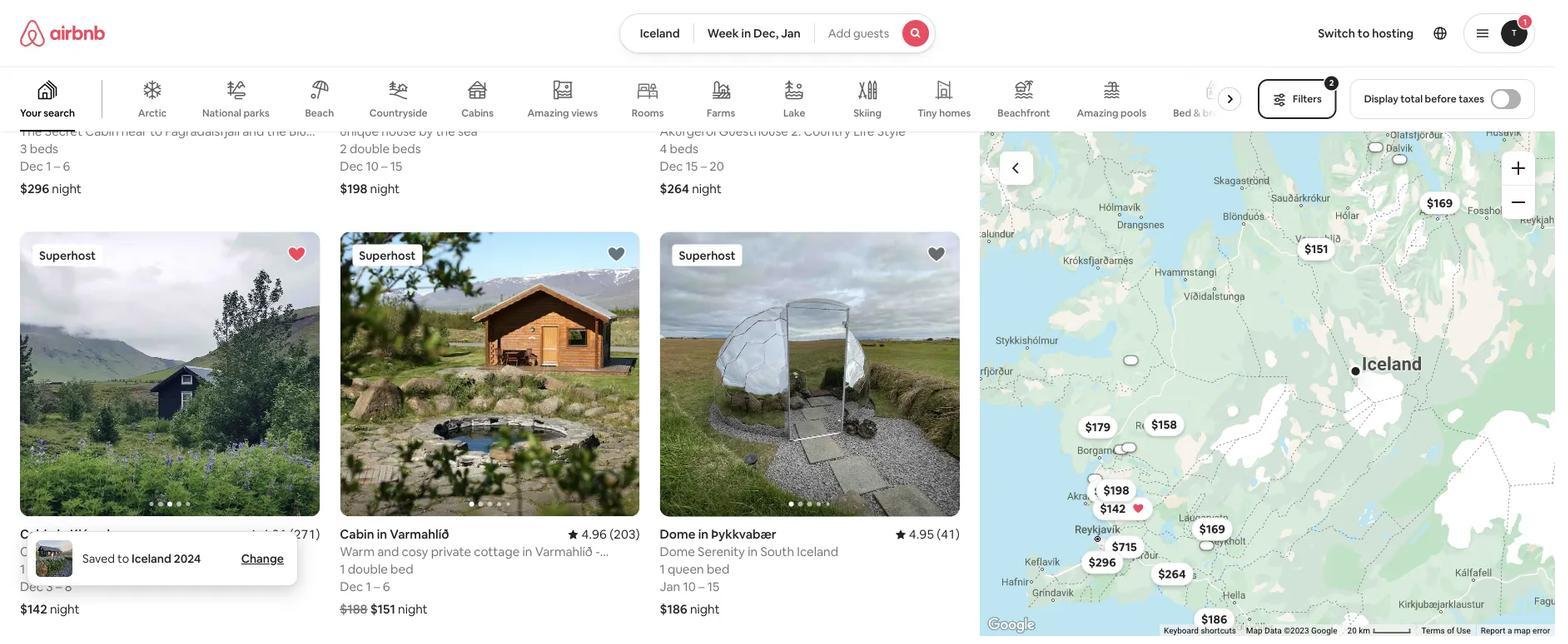 Task type: describe. For each thing, give the bounding box(es) containing it.
cabin in varmahlíð
[[340, 526, 449, 543]]

to inside cabin in kjósarhreppur cozy cabin in hvalfjordur, close to reykjavik 1 queen bed dec 3 – 8 $142 night
[[200, 544, 212, 560]]

dome in þykkvabær dome serenity in south iceland 1 queen bed jan 10 – 15 $186 night
[[660, 526, 839, 618]]

$151 inside "1 double bed dec 1 – 6 $188 $151 night"
[[370, 601, 396, 618]]

20 km
[[1348, 626, 1373, 636]]

home in hvalfjörður unique house by the sea 2 double beds dec 10 – 15 $198 night
[[340, 106, 478, 197]]

skiing
[[854, 107, 882, 120]]

bed & breakfasts
[[1174, 107, 1253, 120]]

group containing national parks
[[0, 67, 1253, 132]]

add
[[829, 26, 851, 41]]

6 inside 3 beds dec 1 – 6 $296 night
[[63, 158, 70, 174]]

2024
[[174, 551, 201, 566]]

$264 inside button
[[1159, 567, 1186, 582]]

4.99 (362)
[[582, 106, 640, 122]]

of
[[1447, 626, 1455, 636]]

cottage
[[660, 106, 709, 122]]

in for dec,
[[742, 26, 751, 41]]

views
[[571, 106, 598, 119]]

cottage in ölfus akurgerði guesthouse 2. country life style 4 beds dec 15 – 20 $264 night
[[660, 106, 906, 197]]

$349 button
[[1079, 475, 1112, 483]]

keyboard
[[1164, 626, 1199, 636]]

display total before taxes
[[1365, 92, 1485, 105]]

3 beds dec 1 – 6 $296 night
[[20, 141, 82, 197]]

0 vertical spatial $169 button
[[1420, 191, 1461, 215]]

$715 button
[[1105, 535, 1145, 559]]

dec,
[[754, 26, 779, 41]]

$198 inside home in hvalfjörður unique house by the sea 2 double beds dec 10 – 15 $198 night
[[340, 181, 368, 197]]

– inside home in hvalfjörður unique house by the sea 2 double beds dec 10 – 15 $198 night
[[382, 158, 388, 174]]

terms of use link
[[1422, 626, 1471, 636]]

0 vertical spatial 2
[[1330, 77, 1335, 88]]

20 km button
[[1343, 625, 1417, 636]]

queen inside cabin in kjósarhreppur cozy cabin in hvalfjordur, close to reykjavik 1 queen bed dec 3 – 8 $142 night
[[28, 561, 64, 578]]

beach
[[305, 107, 334, 120]]

iceland inside button
[[640, 26, 680, 41]]

taxes
[[1459, 92, 1485, 105]]

cabin in kjósarhreppur cozy cabin in hvalfjordur, close to reykjavik 1 queen bed dec 3 – 8 $142 night
[[20, 526, 268, 618]]

house
[[382, 123, 416, 139]]

the
[[436, 123, 455, 139]]

cabin inside cabin in kjósarhreppur cozy cabin in hvalfjordur, close to reykjavik 1 queen bed dec 3 – 8 $142 night
[[20, 526, 54, 543]]

– inside 'dome in þykkvabær dome serenity in south iceland 1 queen bed jan 10 – 15 $186 night'
[[699, 579, 705, 595]]

amazing for amazing views
[[528, 106, 569, 119]]

beds inside 3 beds dec 1 – 6 $296 night
[[30, 141, 58, 157]]

$179 button
[[1078, 416, 1119, 439]]

beds for 4 beds
[[670, 141, 699, 157]]

report
[[1481, 626, 1506, 636]]

map data ©2023 google
[[1246, 626, 1338, 636]]

google
[[1312, 626, 1338, 636]]

4
[[660, 141, 667, 157]]

8
[[65, 579, 72, 595]]

– inside cottage in ölfus akurgerði guesthouse 2. country life style 4 beds dec 15 – 20 $264 night
[[701, 158, 707, 174]]

bed inside 'dome in þykkvabær dome serenity in south iceland 1 queen bed jan 10 – 15 $186 night'
[[707, 561, 730, 578]]

jan inside 'dome in þykkvabær dome serenity in south iceland 1 queen bed jan 10 – 15 $186 night'
[[660, 579, 681, 595]]

$198 button
[[1096, 479, 1137, 502]]

in down þykkvabær
[[748, 544, 758, 560]]

4.99 out of 5 average rating,  362 reviews image
[[569, 106, 640, 122]]

zoom in image
[[1512, 162, 1526, 175]]

1 inside dropdown button
[[1524, 16, 1528, 27]]

4.96 out of 5 average rating,  203 reviews image
[[569, 526, 640, 543]]

ölfus
[[725, 106, 756, 122]]

$264 button
[[1151, 563, 1194, 586]]

bed inside cabin in kjósarhreppur cozy cabin in hvalfjordur, close to reykjavik 1 queen bed dec 3 – 8 $142 night
[[67, 561, 90, 578]]

&
[[1194, 107, 1201, 120]]

add to wishlist: dome in þykkvabær image
[[927, 244, 947, 264]]

report a map error link
[[1481, 626, 1551, 636]]

(362)
[[610, 106, 640, 122]]

national parks
[[202, 106, 270, 119]]

2.
[[791, 123, 801, 139]]

dec inside 3 beds dec 1 – 6 $296 night
[[20, 158, 43, 174]]

3 inside 3 beds dec 1 – 6 $296 night
[[20, 141, 27, 157]]

hvalfjordur,
[[98, 544, 164, 560]]

hafnarfjörður
[[70, 106, 150, 122]]

4.95 (41)
[[909, 526, 960, 543]]

$158
[[1152, 417, 1177, 432]]

$169 for '$169' button to the top
[[1427, 196, 1453, 211]]

countryside
[[370, 107, 428, 120]]

amazing for amazing pools
[[1077, 107, 1119, 120]]

terms of use
[[1422, 626, 1471, 636]]

4.99 for 4.99 (362)
[[582, 106, 607, 122]]

your search
[[20, 107, 75, 120]]

tiny homes
[[918, 107, 971, 120]]

4.99 out of 5 average rating,  639 reviews image
[[889, 106, 960, 122]]

3 inside cabin in kjósarhreppur cozy cabin in hvalfjordur, close to reykjavik 1 queen bed dec 3 – 8 $142 night
[[46, 579, 53, 595]]

map
[[1515, 626, 1531, 636]]

lake
[[784, 107, 806, 120]]

– inside "1 double bed dec 1 – 6 $188 $151 night"
[[374, 579, 380, 595]]

20 inside button
[[1348, 626, 1357, 636]]

4.91
[[262, 526, 287, 543]]

filters
[[1294, 92, 1322, 105]]

filters button
[[1259, 79, 1337, 119]]

cabin for cabin in varmahlíð
[[340, 526, 374, 543]]

amazing pools
[[1077, 107, 1147, 120]]

week in dec, jan
[[708, 26, 801, 41]]

google image
[[984, 615, 1039, 636]]

bed
[[1174, 107, 1192, 120]]

style
[[878, 123, 906, 139]]

©2023
[[1284, 626, 1310, 636]]

saved to iceland 2024
[[82, 551, 201, 566]]

in for kjósarhreppur
[[57, 526, 67, 543]]

in for hafnarfjörður
[[57, 106, 67, 122]]

$142 button
[[1093, 497, 1154, 521]]

a
[[1508, 626, 1513, 636]]

1 inside cabin in kjósarhreppur cozy cabin in hvalfjordur, close to reykjavik 1 queen bed dec 3 – 8 $142 night
[[20, 561, 25, 578]]

20 inside cottage in ölfus akurgerði guesthouse 2. country life style 4 beds dec 15 – 20 $264 night
[[710, 158, 724, 174]]

2 inside home in hvalfjörður unique house by the sea 2 double beds dec 10 – 15 $198 night
[[340, 141, 347, 157]]

iceland inside 'dome in þykkvabær dome serenity in south iceland 1 queen bed jan 10 – 15 $186 night'
[[797, 544, 839, 560]]

1 inside 3 beds dec 1 – 6 $296 night
[[46, 158, 51, 174]]

night inside "1 double bed dec 1 – 6 $188 $151 night"
[[398, 601, 428, 618]]

in for varmahlíð
[[377, 526, 387, 543]]

to for hosting
[[1358, 26, 1370, 41]]

0 horizontal spatial iceland
[[132, 551, 171, 566]]

homes
[[940, 107, 971, 120]]

$179
[[1086, 420, 1111, 435]]

change
[[241, 551, 284, 566]]

sea
[[458, 123, 478, 139]]

night inside cabin in kjósarhreppur cozy cabin in hvalfjordur, close to reykjavik 1 queen bed dec 3 – 8 $142 night
[[50, 601, 80, 618]]

beachfront
[[998, 107, 1051, 120]]

4.95 for 4.95 (344)
[[262, 106, 287, 122]]

$151 button
[[1298, 238, 1336, 261]]

$142 inside button
[[1100, 501, 1126, 516]]

rooms
[[632, 107, 664, 120]]

queen inside 'dome in þykkvabær dome serenity in south iceland 1 queen bed jan 10 – 15 $186 night'
[[668, 561, 704, 578]]

$142 inside cabin in kjósarhreppur cozy cabin in hvalfjordur, close to reykjavik 1 queen bed dec 3 – 8 $142 night
[[20, 601, 47, 618]]

night inside 'dome in þykkvabær dome serenity in south iceland 1 queen bed jan 10 – 15 $186 night'
[[690, 601, 720, 618]]

cozy
[[20, 544, 49, 560]]

dec inside cottage in ölfus akurgerði guesthouse 2. country life style 4 beds dec 15 – 20 $264 night
[[660, 158, 683, 174]]

varmahlíð
[[390, 526, 449, 543]]

4.95 (344)
[[262, 106, 320, 122]]

4.96
[[582, 526, 607, 543]]

unique
[[340, 123, 379, 139]]

cabins
[[462, 107, 494, 120]]

in for hvalfjörður
[[378, 106, 389, 122]]

15 inside cottage in ölfus akurgerði guesthouse 2. country life style 4 beds dec 15 – 20 $264 night
[[686, 158, 698, 174]]

add to wishlist: cabin in varmahlíð image
[[607, 244, 627, 264]]

national
[[202, 106, 242, 119]]

zoom out image
[[1512, 196, 1526, 209]]



Task type: vqa. For each thing, say whether or not it's contained in the screenshot.
the 5 in the 竹東鎮, Taiwan Hosted by Robin 5 nights · Dec 18 – 23 $2,288 AUD total before taxes
no



Task type: locate. For each thing, give the bounding box(es) containing it.
home
[[340, 106, 376, 122]]

1 vertical spatial $264
[[1159, 567, 1186, 582]]

0 vertical spatial double
[[350, 141, 390, 157]]

google map
showing 20 stays. including 2 saved stays. region
[[980, 132, 1556, 636]]

display
[[1365, 92, 1399, 105]]

$296 button
[[1081, 551, 1124, 574]]

0 horizontal spatial 6
[[63, 158, 70, 174]]

0 horizontal spatial 4.99
[[582, 106, 607, 122]]

display total before taxes button
[[1351, 79, 1536, 119]]

1 horizontal spatial 20
[[1348, 626, 1357, 636]]

4.99 up style
[[902, 106, 927, 122]]

2 horizontal spatial iceland
[[797, 544, 839, 560]]

dec down 4
[[660, 158, 683, 174]]

parks
[[244, 106, 270, 119]]

– down house at the top left of the page
[[382, 158, 388, 174]]

2 horizontal spatial beds
[[670, 141, 699, 157]]

close
[[167, 544, 197, 560]]

iceland left '2024'
[[132, 551, 171, 566]]

in
[[742, 26, 751, 41], [57, 106, 67, 122], [378, 106, 389, 122], [712, 106, 722, 122], [57, 526, 67, 543], [377, 526, 387, 543], [698, 526, 709, 543], [86, 544, 96, 560], [748, 544, 758, 560]]

1 vertical spatial dome
[[660, 544, 695, 560]]

data
[[1265, 626, 1282, 636]]

1 vertical spatial 3
[[46, 579, 53, 595]]

dome right (203)
[[660, 526, 696, 543]]

0 vertical spatial $169
[[1427, 196, 1453, 211]]

0 horizontal spatial $169
[[1200, 522, 1226, 537]]

1 horizontal spatial $264
[[1159, 567, 1186, 582]]

1 4.99 from the left
[[582, 106, 607, 122]]

– down akurgerði
[[701, 158, 707, 174]]

1 dome from the top
[[660, 526, 696, 543]]

3 beds from the left
[[670, 141, 699, 157]]

–
[[54, 158, 60, 174], [382, 158, 388, 174], [701, 158, 707, 174], [56, 579, 62, 595], [374, 579, 380, 595], [699, 579, 705, 595]]

1 button
[[1464, 13, 1536, 53]]

kjósarhreppur
[[70, 526, 154, 543]]

0 vertical spatial $151
[[1305, 242, 1329, 257]]

1 horizontal spatial iceland
[[640, 26, 680, 41]]

15 inside 'dome in þykkvabær dome serenity in south iceland 1 queen bed jan 10 – 15 $186 night'
[[708, 579, 720, 595]]

1 vertical spatial 10
[[683, 579, 696, 595]]

$188
[[340, 601, 368, 618]]

switch to hosting link
[[1309, 16, 1424, 51]]

1 beds from the left
[[30, 141, 58, 157]]

keyboard shortcuts button
[[1164, 625, 1236, 636]]

4.95 out of 5 average rating,  41 reviews image
[[896, 526, 960, 543]]

2 horizontal spatial bed
[[707, 561, 730, 578]]

$186 inside button
[[1202, 612, 1228, 627]]

20 down akurgerði
[[710, 158, 724, 174]]

1 bed from the left
[[67, 561, 90, 578]]

2 horizontal spatial 15
[[708, 579, 720, 595]]

$264 up keyboard
[[1159, 567, 1186, 582]]

$349 $296
[[1086, 476, 1117, 570]]

error
[[1533, 626, 1551, 636]]

$296 inside the $349 $296
[[1089, 555, 1117, 570]]

1 horizontal spatial amazing
[[1077, 107, 1119, 120]]

in inside cottage in ölfus akurgerði guesthouse 2. country life style 4 beds dec 15 – 20 $264 night
[[712, 106, 722, 122]]

week
[[708, 26, 739, 41]]

jan
[[781, 26, 801, 41], [660, 579, 681, 595]]

to inside profile element
[[1358, 26, 1370, 41]]

1 vertical spatial 2
[[340, 141, 347, 157]]

bed inside "1 double bed dec 1 – 6 $188 $151 night"
[[391, 561, 413, 578]]

1 horizontal spatial $198
[[1104, 483, 1130, 498]]

map
[[1246, 626, 1263, 636]]

1 horizontal spatial 10
[[683, 579, 696, 595]]

beds inside cottage in ölfus akurgerði guesthouse 2. country life style 4 beds dec 15 – 20 $264 night
[[670, 141, 699, 157]]

0 horizontal spatial $264
[[660, 181, 690, 197]]

amazing views
[[528, 106, 598, 119]]

0 vertical spatial $142
[[1100, 501, 1126, 516]]

double inside home in hvalfjörður unique house by the sea 2 double beds dec 10 – 15 $198 night
[[350, 141, 390, 157]]

0 horizontal spatial jan
[[660, 579, 681, 595]]

2 bed from the left
[[391, 561, 413, 578]]

in for ölfus
[[712, 106, 722, 122]]

$715
[[1112, 540, 1137, 555]]

cabin
[[20, 106, 54, 122], [20, 526, 54, 543], [340, 526, 374, 543]]

4.99 (639)
[[902, 106, 960, 122]]

beds for 2 double beds
[[393, 141, 421, 157]]

group
[[0, 67, 1253, 132], [0, 232, 320, 517], [340, 232, 640, 517], [660, 232, 960, 517]]

0 vertical spatial 3
[[20, 141, 27, 157]]

$151
[[1305, 242, 1329, 257], [370, 601, 396, 618]]

pools
[[1121, 107, 1147, 120]]

guesthouse
[[719, 123, 789, 139]]

$151 inside $151 button
[[1305, 242, 1329, 257]]

to right close in the bottom of the page
[[200, 544, 212, 560]]

4.91 out of 5 average rating,  271 reviews image
[[248, 526, 320, 543]]

0 vertical spatial $296
[[20, 181, 49, 197]]

switch to hosting
[[1319, 26, 1414, 41]]

add guests button
[[814, 13, 936, 53]]

beds down akurgerði
[[670, 141, 699, 157]]

in inside week in dec, jan button
[[742, 26, 751, 41]]

0 horizontal spatial $186
[[660, 601, 688, 618]]

0 horizontal spatial $151
[[370, 601, 396, 618]]

guests
[[854, 26, 890, 41]]

change button
[[241, 551, 284, 566]]

dec inside cabin in kjósarhreppur cozy cabin in hvalfjordur, close to reykjavik 1 queen bed dec 3 – 8 $142 night
[[20, 579, 43, 595]]

in left varmahlíð
[[377, 526, 387, 543]]

20 left km
[[1348, 626, 1357, 636]]

dec inside home in hvalfjörður unique house by the sea 2 double beds dec 10 – 15 $198 night
[[340, 158, 363, 174]]

report a map error
[[1481, 626, 1551, 636]]

$169 button left zoom out image
[[1420, 191, 1461, 215]]

(344)
[[290, 106, 320, 122]]

0 horizontal spatial 3
[[20, 141, 27, 157]]

15 down house at the top left of the page
[[390, 158, 403, 174]]

20
[[710, 158, 724, 174], [1348, 626, 1357, 636]]

10 inside home in hvalfjörður unique house by the sea 2 double beds dec 10 – 15 $198 night
[[366, 158, 379, 174]]

4.99
[[582, 106, 607, 122], [902, 106, 927, 122]]

– inside cabin in kjósarhreppur cozy cabin in hvalfjordur, close to reykjavik 1 queen bed dec 3 – 8 $142 night
[[56, 579, 62, 595]]

1 queen from the left
[[28, 561, 64, 578]]

1 horizontal spatial bed
[[391, 561, 413, 578]]

$169 for bottommost '$169' button
[[1200, 522, 1226, 537]]

1 vertical spatial 20
[[1348, 626, 1357, 636]]

$198 inside button
[[1104, 483, 1130, 498]]

1 horizontal spatial $151
[[1305, 242, 1329, 257]]

6 down cabin in varmahlíð
[[383, 579, 390, 595]]

jan inside button
[[781, 26, 801, 41]]

night down 8
[[50, 601, 80, 618]]

dome
[[660, 526, 696, 543], [660, 544, 695, 560]]

10 for dec
[[366, 158, 379, 174]]

2 4.99 from the left
[[902, 106, 927, 122]]

0 vertical spatial dome
[[660, 526, 696, 543]]

to right switch at the top of page
[[1358, 26, 1370, 41]]

your
[[20, 107, 41, 120]]

bed down serenity
[[707, 561, 730, 578]]

night down serenity
[[690, 601, 720, 618]]

– down serenity
[[699, 579, 705, 595]]

3 down "your"
[[20, 141, 27, 157]]

(41)
[[937, 526, 960, 543]]

– left 8
[[56, 579, 62, 595]]

0 vertical spatial $198
[[340, 181, 368, 197]]

1 horizontal spatial $169 button
[[1420, 191, 1461, 215]]

dec down unique
[[340, 158, 363, 174]]

1 vertical spatial $151
[[370, 601, 396, 618]]

4.95 out of 5 average rating,  344 reviews image
[[248, 106, 320, 122]]

group for cabin in kjósarhreppur cozy cabin in hvalfjordur, close to reykjavik 1 queen bed dec 3 – 8 $142 night
[[0, 232, 320, 517]]

reykjavik
[[215, 544, 268, 560]]

double
[[350, 141, 390, 157], [348, 561, 388, 578]]

1 horizontal spatial 4.95
[[909, 526, 934, 543]]

dec down "your"
[[20, 158, 43, 174]]

amazing left views on the left of the page
[[528, 106, 569, 119]]

0 vertical spatial $264
[[660, 181, 690, 197]]

2 horizontal spatial to
[[1358, 26, 1370, 41]]

in right cabin
[[86, 544, 96, 560]]

cabin for cabin in hafnarfjörður
[[20, 106, 54, 122]]

in left dec,
[[742, 26, 751, 41]]

15 down akurgerði
[[686, 158, 698, 174]]

1 horizontal spatial $169
[[1427, 196, 1453, 211]]

– down cabin in varmahlíð
[[374, 579, 380, 595]]

in up serenity
[[698, 526, 709, 543]]

15
[[390, 158, 403, 174], [686, 158, 698, 174], [708, 579, 720, 595]]

4.95 left (41)
[[909, 526, 934, 543]]

(203)
[[610, 526, 640, 543]]

2 dome from the top
[[660, 544, 695, 560]]

$186 button
[[1194, 608, 1235, 631]]

$264 down 4
[[660, 181, 690, 197]]

0 horizontal spatial 2
[[340, 141, 347, 157]]

0 vertical spatial 20
[[710, 158, 724, 174]]

by
[[419, 123, 433, 139]]

dec up $188 in the left of the page
[[340, 579, 363, 595]]

double up $188 in the left of the page
[[348, 561, 388, 578]]

1 vertical spatial double
[[348, 561, 388, 578]]

$142 down $148
[[1100, 501, 1126, 516]]

– inside 3 beds dec 1 – 6 $296 night
[[54, 158, 60, 174]]

0 horizontal spatial $198
[[340, 181, 368, 197]]

1 horizontal spatial 3
[[46, 579, 53, 595]]

double down unique
[[350, 141, 390, 157]]

$198
[[340, 181, 368, 197], [1104, 483, 1130, 498]]

to right saved
[[117, 551, 129, 566]]

bed up 8
[[67, 561, 90, 578]]

in right "your"
[[57, 106, 67, 122]]

1 horizontal spatial $142
[[1100, 501, 1126, 516]]

1 vertical spatial 6
[[383, 579, 390, 595]]

1 vertical spatial $169
[[1200, 522, 1226, 537]]

$142 down cozy at the bottom left of page
[[20, 601, 47, 618]]

$349
[[1086, 476, 1097, 482]]

1 horizontal spatial jan
[[781, 26, 801, 41]]

(639)
[[930, 106, 960, 122]]

10 inside 'dome in þykkvabær dome serenity in south iceland 1 queen bed jan 10 – 15 $186 night'
[[683, 579, 696, 595]]

$296 down "your"
[[20, 181, 49, 197]]

0 vertical spatial 6
[[63, 158, 70, 174]]

6 inside "1 double bed dec 1 – 6 $188 $151 night"
[[383, 579, 390, 595]]

$148 button
[[1087, 480, 1128, 503]]

none search field containing iceland
[[619, 13, 936, 53]]

$296 down $715
[[1089, 555, 1117, 570]]

4.99 for 4.99 (639)
[[902, 106, 927, 122]]

1 vertical spatial $169 button
[[1192, 518, 1233, 541]]

(271)
[[290, 526, 320, 543]]

0 horizontal spatial 10
[[366, 158, 379, 174]]

dec inside "1 double bed dec 1 – 6 $188 $151 night"
[[340, 579, 363, 595]]

search
[[44, 107, 75, 120]]

keyboard shortcuts
[[1164, 626, 1236, 636]]

night inside cottage in ölfus akurgerði guesthouse 2. country life style 4 beds dec 15 – 20 $264 night
[[692, 181, 722, 197]]

serenity
[[698, 544, 745, 560]]

0 horizontal spatial $296
[[20, 181, 49, 197]]

1 horizontal spatial 4.99
[[902, 106, 927, 122]]

iceland button
[[619, 13, 694, 53]]

queen down serenity
[[668, 561, 704, 578]]

amazing left pools
[[1077, 107, 1119, 120]]

double inside "1 double bed dec 1 – 6 $188 $151 night"
[[348, 561, 388, 578]]

in up house at the top left of the page
[[378, 106, 389, 122]]

None search field
[[619, 13, 936, 53]]

profile element
[[956, 0, 1536, 67]]

beds
[[30, 141, 58, 157], [393, 141, 421, 157], [670, 141, 699, 157]]

cabin in hafnarfjörður
[[20, 106, 150, 122]]

4.95 left (344)
[[262, 106, 287, 122]]

15 down serenity
[[708, 579, 720, 595]]

1 vertical spatial jan
[[660, 579, 681, 595]]

beds inside home in hvalfjörður unique house by the sea 2 double beds dec 10 – 15 $198 night
[[393, 141, 421, 157]]

bed down cabin in varmahlíð
[[391, 561, 413, 578]]

night down search
[[52, 181, 82, 197]]

arctic
[[138, 107, 167, 120]]

– down search
[[54, 158, 60, 174]]

1 horizontal spatial 2
[[1330, 77, 1335, 88]]

dome left serenity
[[660, 544, 695, 560]]

cabin up cozy at the bottom left of page
[[20, 526, 54, 543]]

15 for þykkvabær
[[708, 579, 720, 595]]

0 horizontal spatial $142
[[20, 601, 47, 618]]

$186 inside 'dome in þykkvabær dome serenity in south iceland 1 queen bed jan 10 – 15 $186 night'
[[660, 601, 688, 618]]

hvalfjörður
[[391, 106, 457, 122]]

in left ölfus
[[712, 106, 722, 122]]

2 queen from the left
[[668, 561, 704, 578]]

night down akurgerði
[[692, 181, 722, 197]]

15 for hvalfjörður
[[390, 158, 403, 174]]

0 horizontal spatial 15
[[390, 158, 403, 174]]

total
[[1401, 92, 1423, 105]]

dec down cozy at the bottom left of page
[[20, 579, 43, 595]]

0 horizontal spatial amazing
[[528, 106, 569, 119]]

add guests
[[829, 26, 890, 41]]

4.95 for 4.95 (41)
[[909, 526, 934, 543]]

1 horizontal spatial 6
[[383, 579, 390, 595]]

1 vertical spatial 4.95
[[909, 526, 934, 543]]

0 vertical spatial jan
[[781, 26, 801, 41]]

iceland right south
[[797, 544, 839, 560]]

1 horizontal spatial $186
[[1202, 612, 1228, 627]]

0 horizontal spatial 4.95
[[262, 106, 287, 122]]

life
[[854, 123, 875, 139]]

1 vertical spatial $198
[[1104, 483, 1130, 498]]

4.91 (271)
[[262, 526, 320, 543]]

beds down your search
[[30, 141, 58, 157]]

0 vertical spatial 10
[[366, 158, 379, 174]]

to for iceland
[[117, 551, 129, 566]]

night inside home in hvalfjörður unique house by the sea 2 double beds dec 10 – 15 $198 night
[[370, 181, 400, 197]]

group for dome in þykkvabær dome serenity in south iceland 1 queen bed jan 10 – 15 $186 night
[[660, 232, 960, 517]]

0 horizontal spatial bed
[[67, 561, 90, 578]]

iceland
[[640, 26, 680, 41], [797, 544, 839, 560], [132, 551, 171, 566]]

$264 inside cottage in ölfus akurgerði guesthouse 2. country life style 4 beds dec 15 – 20 $264 night
[[660, 181, 690, 197]]

bed
[[67, 561, 90, 578], [391, 561, 413, 578], [707, 561, 730, 578]]

km
[[1359, 626, 1371, 636]]

$142
[[1100, 501, 1126, 516], [20, 601, 47, 618]]

0 horizontal spatial beds
[[30, 141, 58, 157]]

1 horizontal spatial 15
[[686, 158, 698, 174]]

2 down switch at the top of page
[[1330, 77, 1335, 88]]

1 horizontal spatial queen
[[668, 561, 704, 578]]

remove from wishlist: cabin in kjósarhreppur image
[[287, 244, 307, 264]]

6
[[63, 158, 70, 174], [383, 579, 390, 595]]

0 horizontal spatial 20
[[710, 158, 724, 174]]

1 horizontal spatial to
[[200, 544, 212, 560]]

beds down house at the top left of the page
[[393, 141, 421, 157]]

1 horizontal spatial $296
[[1089, 555, 1117, 570]]

6 down search
[[63, 158, 70, 174]]

$169 button up $264 button
[[1192, 518, 1233, 541]]

10 for jan
[[683, 579, 696, 595]]

night right $188 in the left of the page
[[398, 601, 428, 618]]

2 down unique
[[340, 141, 347, 157]]

cabin right (271)
[[340, 526, 374, 543]]

0 horizontal spatial to
[[117, 551, 129, 566]]

1 vertical spatial $142
[[20, 601, 47, 618]]

$296
[[20, 181, 49, 197], [1089, 555, 1117, 570]]

0 vertical spatial 4.95
[[262, 106, 287, 122]]

iceland left week
[[640, 26, 680, 41]]

night inside 3 beds dec 1 – 6 $296 night
[[52, 181, 82, 197]]

0 horizontal spatial queen
[[28, 561, 64, 578]]

night down house at the top left of the page
[[370, 181, 400, 197]]

3 bed from the left
[[707, 561, 730, 578]]

group for 1 double bed dec 1 – 6 $188 $151 night
[[340, 232, 640, 517]]

0 horizontal spatial $169 button
[[1192, 518, 1233, 541]]

in for þykkvabær
[[698, 526, 709, 543]]

4.99 left (362)
[[582, 106, 607, 122]]

3 left 8
[[46, 579, 53, 595]]

in inside home in hvalfjörður unique house by the sea 2 double beds dec 10 – 15 $198 night
[[378, 106, 389, 122]]

1 horizontal spatial beds
[[393, 141, 421, 157]]

queen down cozy at the bottom left of page
[[28, 561, 64, 578]]

2 beds from the left
[[393, 141, 421, 157]]

1 inside 'dome in þykkvabær dome serenity in south iceland 1 queen bed jan 10 – 15 $186 night'
[[660, 561, 665, 578]]

1 vertical spatial $296
[[1089, 555, 1117, 570]]

cabin up 3 beds dec 1 – 6 $296 night
[[20, 106, 54, 122]]

$296 inside 3 beds dec 1 – 6 $296 night
[[20, 181, 49, 197]]

15 inside home in hvalfjörður unique house by the sea 2 double beds dec 10 – 15 $198 night
[[390, 158, 403, 174]]

terms
[[1422, 626, 1445, 636]]

switch
[[1319, 26, 1356, 41]]

country
[[804, 123, 851, 139]]

$264
[[660, 181, 690, 197], [1159, 567, 1186, 582]]

in up cabin
[[57, 526, 67, 543]]



